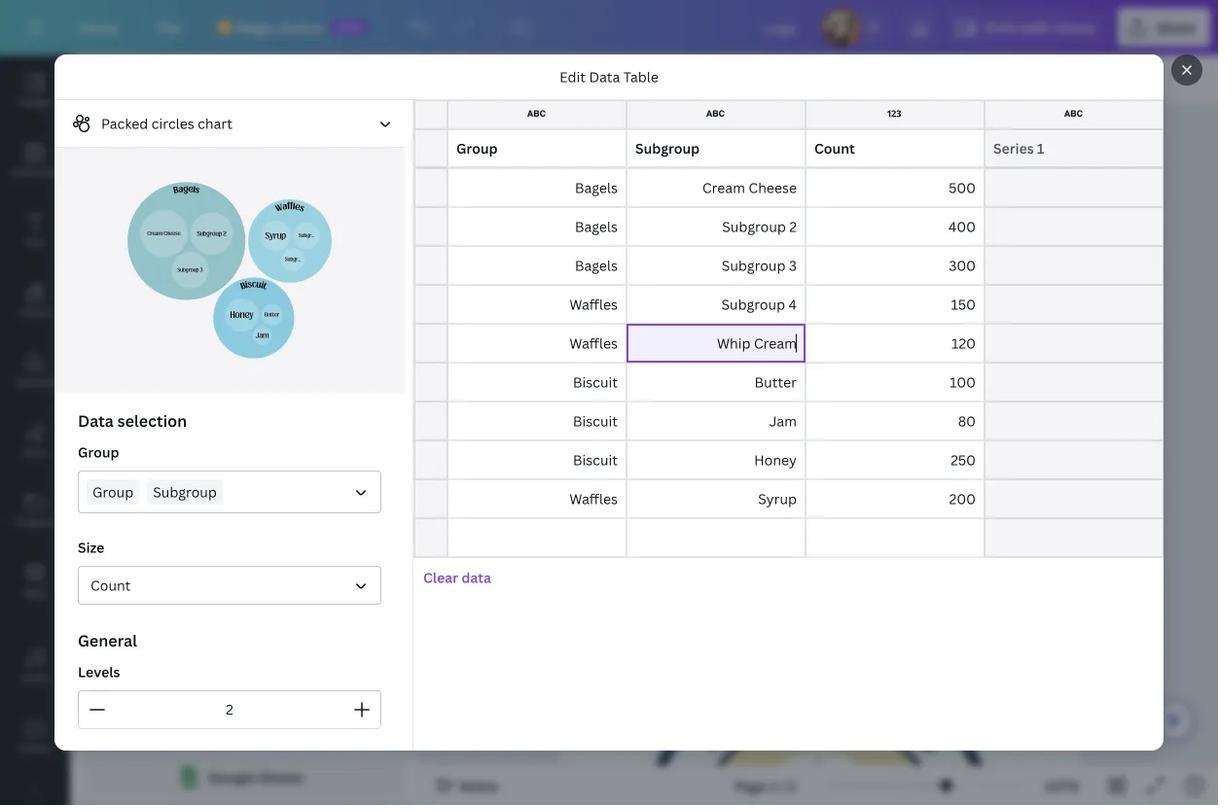 Task type: vqa. For each thing, say whether or not it's contained in the screenshot.
the Google Sheets
yes



Task type: describe. For each thing, give the bounding box(es) containing it.
group for size
[[78, 443, 119, 462]]

size
[[78, 539, 104, 557]]

data left selection
[[78, 411, 114, 432]]

Levels text field
[[117, 692, 343, 729]]

-
[[604, 553, 609, 571]]

/
[[780, 777, 785, 796]]

table
[[624, 68, 659, 86]]

csv
[[269, 722, 296, 740]]

google sheets button
[[86, 758, 404, 797]]

Page title text field
[[612, 552, 684, 572]]

color group
[[487, 63, 580, 94]]

switch
[[279, 18, 324, 36]]

main menu bar
[[0, 0, 1218, 55]]

chart
[[198, 114, 233, 133]]

apps button
[[0, 546, 70, 616]]

design
[[19, 95, 51, 109]]

elements
[[13, 165, 57, 179]]

table
[[282, 172, 316, 190]]

videos button
[[0, 702, 70, 772]]

levels
[[78, 663, 120, 682]]

Design title text field
[[749, 8, 815, 47]]

expand data table
[[197, 172, 316, 190]]

text
[[25, 236, 45, 249]]

clear data
[[423, 569, 491, 587]]

audio button
[[0, 632, 70, 702]]

magic switch
[[237, 18, 324, 36]]

text button
[[0, 196, 70, 266]]

home link
[[62, 8, 133, 47]]

draw
[[23, 446, 47, 459]]

data right edit
[[589, 68, 620, 86]]

expand
[[197, 172, 246, 190]]

magic
[[237, 18, 276, 36]]

brand button
[[0, 266, 70, 336]]

subgroup
[[153, 483, 217, 502]]

design button
[[0, 55, 70, 126]]

sheets
[[259, 768, 304, 787]]

page 1 / 2 button
[[727, 771, 804, 802]]

Size button
[[78, 566, 382, 605]]

upload csv button
[[86, 711, 404, 750]]

add data
[[86, 680, 138, 696]]

page 1 / 2
[[734, 777, 796, 796]]

toro
[[739, 187, 900, 285]]

notes button
[[428, 771, 507, 802]]

projects button
[[0, 476, 70, 546]]

elements button
[[0, 126, 70, 196]]

count
[[91, 577, 131, 595]]

videos
[[19, 742, 51, 755]]

home
[[78, 18, 118, 36]]

brand
[[21, 306, 49, 319]]

uploads
[[15, 376, 55, 389]]

notes
[[459, 777, 499, 796]]

data inside the "data" button
[[144, 120, 175, 139]]

add
[[86, 680, 109, 696]]



Task type: locate. For each thing, give the bounding box(es) containing it.
1 vertical spatial group
[[92, 483, 134, 502]]

group down data selection in the left bottom of the page
[[78, 443, 119, 462]]

1 horizontal spatial data
[[462, 569, 491, 587]]

page
[[558, 553, 590, 571], [734, 777, 766, 796]]

1 horizontal spatial page
[[734, 777, 766, 796]]

page left "1"
[[734, 777, 766, 796]]

packed
[[101, 114, 148, 133]]

circles
[[152, 114, 194, 133]]

clear
[[423, 569, 458, 587]]

canva assistant image
[[1162, 709, 1185, 733]]

expand data table button
[[82, 162, 408, 200]]

data button
[[86, 111, 233, 148]]

data for clear
[[462, 569, 491, 587]]

data inside button
[[249, 172, 279, 190]]

group for subgroup
[[92, 483, 134, 502]]

packed circles chart
[[101, 114, 233, 133]]

draw button
[[0, 406, 70, 476]]

uploads button
[[0, 336, 70, 406]]

data right add
[[112, 680, 138, 696]]

1 vertical spatial data
[[462, 569, 491, 587]]

data for expand
[[249, 172, 279, 190]]

group up size
[[92, 483, 134, 502]]

studios
[[697, 253, 942, 352]]

0 horizontal spatial page
[[558, 553, 590, 571]]

upload
[[217, 722, 265, 740]]

0 vertical spatial 2
[[593, 553, 601, 571]]

page 2 -
[[558, 553, 612, 571]]

data right clear
[[462, 569, 491, 587]]

2 right /
[[789, 777, 796, 796]]

1
[[769, 777, 777, 796]]

google
[[209, 768, 256, 787]]

0 vertical spatial page
[[558, 553, 590, 571]]

upload csv
[[217, 722, 296, 740]]

general
[[78, 631, 137, 652]]

group
[[78, 443, 119, 462], [92, 483, 134, 502]]

show pages image
[[773, 753, 866, 769]]

data inside "button"
[[462, 569, 491, 587]]

add data button
[[78, 669, 412, 708]]

page for page 1 / 2
[[734, 777, 766, 796]]

0 horizontal spatial data
[[249, 172, 279, 190]]

data inside add data dropdown button
[[112, 680, 138, 696]]

0 vertical spatial data
[[249, 172, 279, 190]]

selection
[[117, 411, 187, 432]]

data selection
[[78, 411, 187, 432]]

audio
[[21, 672, 49, 685]]

0 vertical spatial group
[[78, 443, 119, 462]]

1 vertical spatial 2
[[789, 777, 796, 796]]

google sheets
[[209, 768, 304, 787]]

data
[[249, 172, 279, 190], [462, 569, 491, 587]]

page for page 2 -
[[558, 553, 590, 571]]

data
[[589, 68, 620, 86], [144, 120, 175, 139], [78, 411, 114, 432], [112, 680, 138, 696]]

edit
[[560, 68, 586, 86]]

0 horizontal spatial 2
[[593, 553, 601, 571]]

data left table
[[249, 172, 279, 190]]

clear data button
[[414, 559, 501, 598]]

1 horizontal spatial 2
[[789, 777, 796, 796]]

edit data table
[[560, 68, 659, 86]]

page inside the "page 1 / 2" button
[[734, 777, 766, 796]]

projects
[[16, 516, 55, 529]]

2 inside button
[[789, 777, 796, 796]]

2
[[593, 553, 601, 571], [789, 777, 796, 796]]

side panel tab list
[[0, 55, 70, 806]]

data left chart
[[144, 120, 175, 139]]

Edit value text field
[[448, 129, 627, 168], [806, 129, 985, 168], [627, 207, 806, 246], [172, 241, 258, 280], [258, 241, 344, 280], [344, 241, 429, 280], [448, 246, 627, 285], [985, 246, 1164, 285], [87, 280, 172, 319], [172, 280, 258, 319], [258, 280, 344, 319], [627, 285, 806, 324], [985, 285, 1164, 324], [87, 319, 172, 358], [172, 319, 258, 358], [344, 319, 429, 358], [627, 324, 806, 363], [806, 324, 985, 363], [985, 324, 1164, 363], [87, 358, 172, 397], [172, 358, 258, 397], [258, 358, 344, 397], [985, 363, 1164, 402], [172, 397, 258, 436], [258, 397, 344, 436], [806, 402, 985, 441], [448, 441, 627, 480], [985, 441, 1164, 480], [172, 475, 258, 514], [344, 475, 429, 514], [985, 480, 1164, 519], [87, 514, 172, 553], [258, 514, 344, 553], [344, 514, 429, 553], [448, 519, 627, 558], [806, 519, 985, 558], [87, 553, 172, 592], [87, 592, 172, 631], [172, 592, 258, 631], [258, 592, 344, 631], [344, 592, 429, 631], [87, 631, 172, 670], [172, 631, 258, 670], [258, 631, 344, 670]]

2 left -
[[593, 553, 601, 571]]

Select chart type button
[[62, 108, 397, 139]]

apps
[[23, 586, 47, 599]]

page left -
[[558, 553, 590, 571]]

Edit value text field
[[627, 129, 806, 168], [985, 129, 1164, 168], [448, 168, 627, 207], [627, 168, 806, 207], [806, 168, 985, 207], [985, 168, 1164, 207], [448, 207, 627, 246], [806, 207, 985, 246], [985, 207, 1164, 246], [87, 241, 172, 280], [627, 246, 806, 285], [806, 246, 985, 285], [344, 280, 429, 319], [448, 285, 627, 324], [806, 285, 985, 324], [258, 319, 344, 358], [448, 324, 627, 363], [344, 358, 429, 397], [448, 363, 627, 402], [627, 363, 806, 402], [806, 363, 985, 402], [87, 397, 172, 436], [344, 397, 429, 436], [448, 402, 627, 441], [627, 402, 806, 441], [985, 402, 1164, 441], [87, 436, 172, 475], [172, 436, 258, 475], [258, 436, 344, 475], [344, 436, 429, 475], [627, 441, 806, 480], [806, 441, 985, 480], [87, 475, 172, 514], [258, 475, 344, 514], [448, 480, 627, 519], [627, 480, 806, 519], [806, 480, 985, 519], [172, 514, 258, 553], [627, 519, 806, 558], [985, 519, 1164, 558], [172, 553, 258, 592], [258, 553, 344, 592], [344, 553, 429, 592], [344, 631, 429, 670]]

1 vertical spatial page
[[734, 777, 766, 796]]

new
[[337, 20, 362, 34]]



